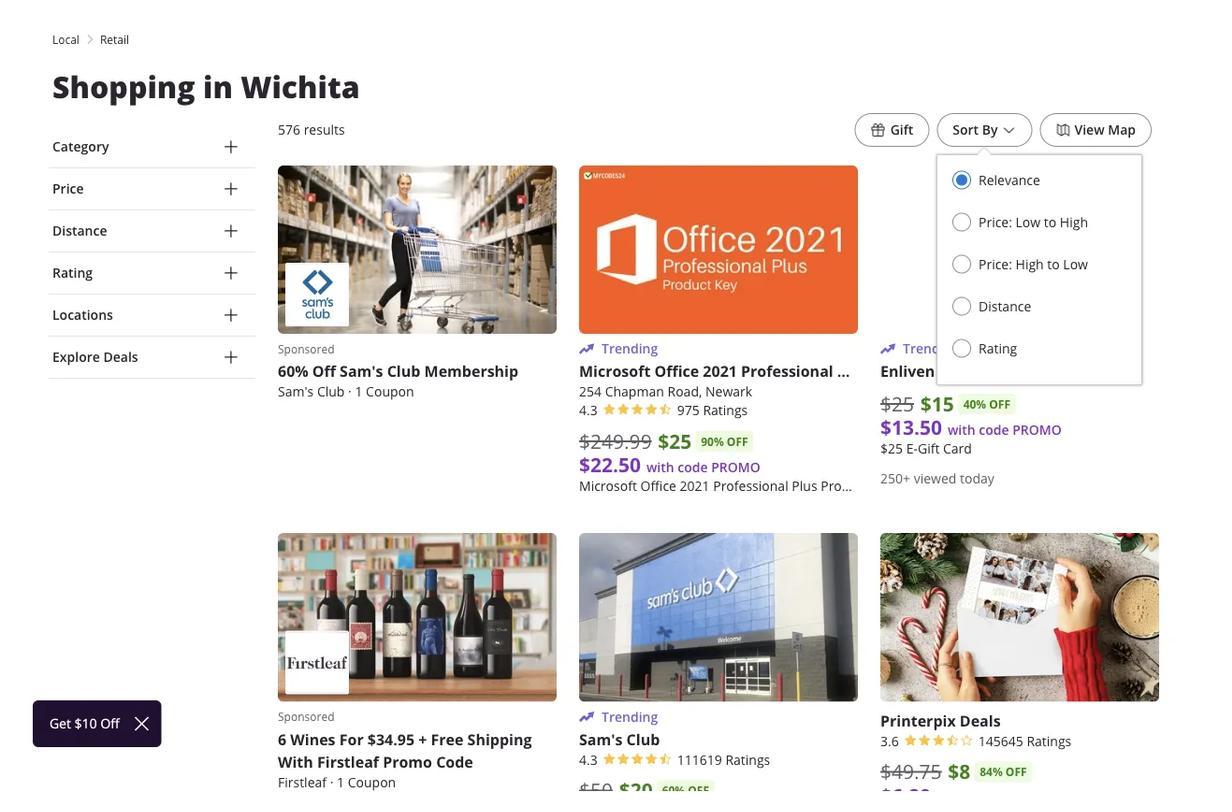 Task type: locate. For each thing, give the bounding box(es) containing it.
sponsored for wines
[[278, 710, 335, 725]]

plus left enliven
[[837, 361, 869, 382]]

1 vertical spatial distance
[[979, 298, 1032, 315]]

0 vertical spatial plus
[[837, 361, 869, 382]]

trending up chapman
[[602, 340, 658, 358]]

0 vertical spatial professional
[[741, 361, 834, 382]]

0 horizontal spatial code
[[678, 459, 708, 477]]

0 horizontal spatial club
[[317, 383, 345, 401]]

code
[[979, 422, 1009, 439], [678, 459, 708, 477]]

1 horizontal spatial promo
[[1013, 422, 1062, 439]]

0 vertical spatial gift
[[891, 121, 914, 139]]

1 vertical spatial ·
[[330, 774, 334, 791]]

6
[[278, 729, 287, 750]]

code down 40%
[[979, 422, 1009, 439]]

0 vertical spatial to
[[1044, 213, 1057, 231]]

1 horizontal spatial plus
[[837, 361, 869, 382]]

distance button
[[49, 211, 255, 252]]

+
[[419, 729, 427, 750]]

1 horizontal spatial 1
[[355, 383, 363, 401]]

0 horizontal spatial with
[[647, 459, 674, 477]]

0 vertical spatial price:
[[979, 213, 1013, 231]]

0 horizontal spatial ·
[[330, 774, 334, 791]]

enliven essentials - cbd products
[[881, 361, 1127, 382]]

microsoft down $249.99
[[579, 478, 637, 495]]

1 horizontal spatial gift
[[918, 440, 940, 458]]

professional up newark
[[741, 361, 834, 382]]

$22.50
[[579, 452, 641, 479]]

deals right explore
[[103, 349, 138, 366]]

coupon
[[366, 383, 414, 401], [348, 774, 396, 791]]

price: low to high
[[979, 213, 1088, 231]]

products
[[1060, 361, 1127, 382]]

2021 up newark
[[703, 361, 737, 382]]

trending up sam's club at the bottom of the page
[[602, 708, 658, 726]]

1 vertical spatial to
[[1048, 255, 1060, 273]]

0 vertical spatial code
[[979, 422, 1009, 439]]

1 vertical spatial code
[[678, 459, 708, 477]]

0 horizontal spatial promo
[[711, 459, 761, 477]]

2 microsoft from the top
[[579, 478, 637, 495]]

plus
[[837, 361, 869, 382], [792, 478, 818, 495]]

promo inside $25 $15 40% off $13.50 with code promo $25 e-gift card
[[1013, 422, 1062, 439]]

1 vertical spatial office
[[641, 478, 677, 495]]

1 4.3 from the top
[[579, 402, 598, 419]]

code inside "$249.99 $25 90% off $22.50 with code promo microsoft office 2021 professional plus product key - lifetime for windows 1pc"
[[678, 459, 708, 477]]

trending for microsoft office 2021 professional plus
[[602, 340, 658, 358]]

1 vertical spatial gift
[[918, 440, 940, 458]]

off right 84%
[[1006, 764, 1027, 780]]

0 horizontal spatial plus
[[792, 478, 818, 495]]

office inside "$249.99 $25 90% off $22.50 with code promo microsoft office 2021 professional plus product key - lifetime for windows 1pc"
[[641, 478, 677, 495]]

distance inside sort by list
[[979, 298, 1032, 315]]

0 vertical spatial 2021
[[703, 361, 737, 382]]

0 vertical spatial coupon
[[366, 383, 414, 401]]

1 vertical spatial plus
[[792, 478, 818, 495]]

2021
[[703, 361, 737, 382], [680, 478, 710, 495]]

0 horizontal spatial deals
[[103, 349, 138, 366]]

rating up 'locations' on the left of the page
[[52, 264, 93, 282]]

gift left sort
[[891, 121, 914, 139]]

ratings for 111619 ratings
[[726, 751, 770, 769]]

sponsored inside sponsored 60% off sam's club membership sam's club    ·    1 coupon
[[278, 342, 335, 357]]

2021 inside "$249.99 $25 90% off $22.50 with code promo microsoft office 2021 professional plus product key - lifetime for windows 1pc"
[[680, 478, 710, 495]]

view
[[1075, 121, 1105, 139]]

sponsored up 60%
[[278, 342, 335, 357]]

0 vertical spatial microsoft
[[579, 361, 651, 382]]

1 vertical spatial high
[[1016, 255, 1044, 273]]

off for $8
[[1006, 764, 1027, 780]]

sam's
[[340, 361, 383, 382], [278, 383, 314, 401], [579, 729, 623, 750]]

breadcrumbs element
[[49, 31, 1171, 48]]

0 vertical spatial low
[[1016, 213, 1041, 231]]

deals inside dropdown button
[[103, 349, 138, 366]]

to
[[1044, 213, 1057, 231], [1048, 255, 1060, 273]]

0 vertical spatial sam's
[[340, 361, 383, 382]]

price button
[[49, 168, 255, 210]]

576 results
[[278, 121, 345, 139]]

- inside "$249.99 $25 90% off $22.50 with code promo microsoft office 2021 professional plus product key - lifetime for windows 1pc"
[[898, 478, 902, 495]]

1 vertical spatial 2021
[[680, 478, 710, 495]]

0 vertical spatial rating
[[52, 264, 93, 282]]

dialog
[[937, 148, 1143, 386]]

$49.75 $8 84% off
[[881, 758, 1027, 786]]

2 price: from the top
[[979, 255, 1013, 273]]

1 horizontal spatial ·
[[348, 383, 352, 401]]

1 horizontal spatial deals
[[960, 711, 1001, 731]]

1 microsoft from the top
[[579, 361, 651, 382]]

code for $15
[[979, 422, 1009, 439]]

off right 40%
[[989, 396, 1011, 412]]

1 vertical spatial sponsored
[[278, 710, 335, 725]]

rating
[[52, 264, 93, 282], [979, 340, 1017, 357]]

0 vertical spatial 4.3
[[579, 402, 598, 419]]

price: down relevance
[[979, 213, 1013, 231]]

with
[[278, 752, 313, 772]]

0 horizontal spatial high
[[1016, 255, 1044, 273]]

1 price: from the top
[[979, 213, 1013, 231]]

1 vertical spatial price:
[[979, 255, 1013, 273]]

4.3 down 254
[[579, 402, 598, 419]]

trending for sam's club
[[602, 708, 658, 726]]

by
[[982, 121, 998, 139]]

- left cbd
[[1017, 361, 1022, 382]]

to down price: low to high
[[1048, 255, 1060, 273]]

off inside "$249.99 $25 90% off $22.50 with code promo microsoft office 2021 professional plus product key - lifetime for windows 1pc"
[[727, 434, 748, 450]]

professional down 90%
[[713, 478, 789, 495]]

distance
[[52, 222, 107, 240], [979, 298, 1032, 315]]

distance down price: high to low
[[979, 298, 1032, 315]]

gift
[[891, 121, 914, 139], [918, 440, 940, 458]]

microsoft office 2021 professional plus 254 chapman road, newark
[[579, 361, 869, 401]]

microsoft inside microsoft office 2021 professional plus 254 chapman road, newark
[[579, 361, 651, 382]]

0 vertical spatial sponsored
[[278, 342, 335, 357]]

$25
[[881, 391, 914, 417], [658, 428, 692, 455], [881, 440, 903, 458]]

40%
[[964, 396, 987, 412]]

gift left card on the right bottom of page
[[918, 440, 940, 458]]

rating up enliven essentials - cbd products
[[979, 340, 1017, 357]]

plus inside "$249.99 $25 90% off $22.50 with code promo microsoft office 2021 professional plus product key - lifetime for windows 1pc"
[[792, 478, 818, 495]]

1pc
[[1039, 478, 1062, 495]]

off
[[989, 396, 1011, 412], [727, 434, 748, 450], [1006, 764, 1027, 780]]

0 vertical spatial ratings
[[703, 402, 748, 419]]

office down $249.99
[[641, 478, 677, 495]]

ratings
[[703, 402, 748, 419], [1027, 733, 1072, 750], [726, 751, 770, 769]]

microsoft up chapman
[[579, 361, 651, 382]]

sponsored 60% off sam's club membership sam's club    ·    1 coupon
[[278, 342, 519, 401]]

to up price: high to low
[[1044, 213, 1057, 231]]

low
[[1016, 213, 1041, 231], [1064, 255, 1088, 273]]

with
[[948, 422, 976, 439], [647, 459, 674, 477]]

1 horizontal spatial low
[[1064, 255, 1088, 273]]

promo
[[1013, 422, 1062, 439], [711, 459, 761, 477]]

2 4.3 from the top
[[579, 751, 598, 769]]

local
[[52, 32, 79, 47]]

0 vertical spatial off
[[989, 396, 1011, 412]]

1 horizontal spatial club
[[387, 361, 421, 382]]

ratings down newark
[[703, 402, 748, 419]]

promo for $15
[[1013, 422, 1062, 439]]

975 ratings
[[677, 402, 748, 419]]

price:
[[979, 213, 1013, 231], [979, 255, 1013, 273]]

1 sponsored from the top
[[278, 342, 335, 357]]

firstleaf down for
[[317, 752, 379, 772]]

1 vertical spatial off
[[727, 434, 748, 450]]

firstleaf
[[317, 752, 379, 772], [278, 774, 327, 791]]

sponsored up wines
[[278, 710, 335, 725]]

high up price: high to low
[[1060, 213, 1088, 231]]

0 horizontal spatial -
[[898, 478, 902, 495]]

with inside "$249.99 $25 90% off $22.50 with code promo microsoft office 2021 professional plus product key - lifetime for windows 1pc"
[[647, 459, 674, 477]]

club
[[387, 361, 421, 382], [317, 383, 345, 401], [627, 729, 660, 750]]

with inside $25 $15 40% off $13.50 with code promo $25 e-gift card
[[948, 422, 976, 439]]

promo down 90%
[[711, 459, 761, 477]]

4.3 down sam's club at the bottom of the page
[[579, 751, 598, 769]]

to for low
[[1048, 255, 1060, 273]]

0 vertical spatial -
[[1017, 361, 1022, 382]]

576
[[278, 121, 300, 139]]

3.6
[[881, 733, 899, 750]]

0 horizontal spatial gift
[[891, 121, 914, 139]]

office up "road,"
[[655, 361, 699, 382]]

for
[[958, 478, 976, 495]]

retail
[[100, 32, 129, 47]]

deals up the 145645
[[960, 711, 1001, 731]]

sam's club
[[579, 729, 660, 750]]

1 vertical spatial microsoft
[[579, 478, 637, 495]]

0 vertical spatial with
[[948, 422, 976, 439]]

2 vertical spatial off
[[1006, 764, 1027, 780]]

- right key
[[898, 478, 902, 495]]

$249.99
[[579, 428, 652, 455]]

coupon inside sponsored 60% off sam's club membership sam's club    ·    1 coupon
[[366, 383, 414, 401]]

2 sponsored from the top
[[278, 710, 335, 725]]

code down 90%
[[678, 459, 708, 477]]

price: high to low
[[979, 255, 1088, 273]]

1 vertical spatial rating
[[979, 340, 1017, 357]]

250+ viewed today
[[881, 470, 995, 488]]

ratings right 111619
[[726, 751, 770, 769]]

promo up 1pc
[[1013, 422, 1062, 439]]

ratings right the 145645
[[1027, 733, 1072, 750]]

coupon inside the sponsored 6 wines for $34.95 + free shipping with firstleaf promo code firstleaf    ·    1 coupon
[[348, 774, 396, 791]]

with for $25
[[647, 459, 674, 477]]

1 vertical spatial deals
[[960, 711, 1001, 731]]

111619 ratings
[[677, 751, 770, 769]]

category button
[[49, 126, 255, 168]]

plus left product
[[792, 478, 818, 495]]

0 vertical spatial club
[[387, 361, 421, 382]]

off inside $49.75 $8 84% off
[[1006, 764, 1027, 780]]

0 horizontal spatial 1
[[337, 774, 344, 791]]

low down price: low to high
[[1064, 255, 1088, 273]]

1 horizontal spatial code
[[979, 422, 1009, 439]]

explore deals button
[[49, 337, 255, 378]]

code inside $25 $15 40% off $13.50 with code promo $25 e-gift card
[[979, 422, 1009, 439]]

1 horizontal spatial -
[[1017, 361, 1022, 382]]

view map button
[[1040, 113, 1152, 147]]

code
[[436, 752, 473, 772]]

off inside $25 $15 40% off $13.50 with code promo $25 e-gift card
[[989, 396, 1011, 412]]

2021 inside microsoft office 2021 professional plus 254 chapman road, newark
[[703, 361, 737, 382]]

viewed
[[914, 470, 957, 488]]

1 vertical spatial ratings
[[1027, 733, 1072, 750]]

card
[[943, 440, 972, 458]]

off right 90%
[[727, 434, 748, 450]]

1 vertical spatial 4.3
[[579, 751, 598, 769]]

low up price: high to low
[[1016, 213, 1041, 231]]

1
[[355, 383, 363, 401], [337, 774, 344, 791]]

free
[[431, 729, 464, 750]]

1 vertical spatial 1
[[337, 774, 344, 791]]

0 vertical spatial office
[[655, 361, 699, 382]]

0 vertical spatial 1
[[355, 383, 363, 401]]

2 vertical spatial ratings
[[726, 751, 770, 769]]

price: down price: low to high
[[979, 255, 1013, 273]]

1 vertical spatial promo
[[711, 459, 761, 477]]

with right $22.50
[[647, 459, 674, 477]]

price: for price: low to high
[[979, 213, 1013, 231]]

to for high
[[1044, 213, 1057, 231]]

1 horizontal spatial distance
[[979, 298, 1032, 315]]

promo inside "$249.99 $25 90% off $22.50 with code promo microsoft office 2021 professional plus product key - lifetime for windows 1pc"
[[711, 459, 761, 477]]

$8
[[948, 758, 971, 786]]

shopping
[[52, 66, 195, 107]]

gift inside $25 $15 40% off $13.50 with code promo $25 e-gift card
[[918, 440, 940, 458]]

1 vertical spatial coupon
[[348, 774, 396, 791]]

explore deals
[[52, 349, 138, 366]]

$34.95
[[368, 729, 415, 750]]

1 horizontal spatial rating
[[979, 340, 1017, 357]]

$49.75
[[881, 759, 942, 785]]

0 vertical spatial deals
[[103, 349, 138, 366]]

2021 down 90%
[[680, 478, 710, 495]]

distance down price
[[52, 222, 107, 240]]

$249.99 $25 90% off $22.50 with code promo microsoft office 2021 professional plus product key - lifetime for windows 1pc
[[579, 428, 1062, 495]]

2 horizontal spatial club
[[627, 729, 660, 750]]

product
[[821, 478, 869, 495]]

map
[[1108, 121, 1136, 139]]

145645 ratings
[[979, 733, 1072, 750]]

trending up enliven
[[903, 340, 959, 358]]

1 vertical spatial with
[[647, 459, 674, 477]]

office
[[655, 361, 699, 382], [641, 478, 677, 495]]

1 vertical spatial sam's
[[278, 383, 314, 401]]

sponsored
[[278, 342, 335, 357], [278, 710, 335, 725]]

0 horizontal spatial distance
[[52, 222, 107, 240]]

0 vertical spatial ·
[[348, 383, 352, 401]]

0 vertical spatial distance
[[52, 222, 107, 240]]

firstleaf down with
[[278, 774, 327, 791]]

1 horizontal spatial with
[[948, 422, 976, 439]]

1 horizontal spatial high
[[1060, 213, 1088, 231]]

1 vertical spatial low
[[1064, 255, 1088, 273]]

1 vertical spatial -
[[898, 478, 902, 495]]

$25 down 975
[[658, 428, 692, 455]]

1 vertical spatial professional
[[713, 478, 789, 495]]

high down price: low to high
[[1016, 255, 1044, 273]]

sponsored inside the sponsored 6 wines for $34.95 + free shipping with firstleaf promo code firstleaf    ·    1 coupon
[[278, 710, 335, 725]]

0 vertical spatial promo
[[1013, 422, 1062, 439]]

with up card on the right bottom of page
[[948, 422, 976, 439]]

office inside microsoft office 2021 professional plus 254 chapman road, newark
[[655, 361, 699, 382]]

off for $25
[[727, 434, 748, 450]]

2 horizontal spatial sam's
[[579, 729, 623, 750]]

0 horizontal spatial rating
[[52, 264, 93, 282]]



Task type: vqa. For each thing, say whether or not it's contained in the screenshot.
second or from left
no



Task type: describe. For each thing, give the bounding box(es) containing it.
with for $15
[[948, 422, 976, 439]]

84%
[[980, 764, 1003, 780]]

sort by button
[[937, 113, 1033, 147]]

category
[[52, 138, 109, 155]]

wichita
[[241, 66, 360, 107]]

professional inside microsoft office 2021 professional plus 254 chapman road, newark
[[741, 361, 834, 382]]

rating button
[[49, 253, 255, 294]]

ratings for 975 ratings
[[703, 402, 748, 419]]

cbd
[[1026, 361, 1056, 382]]

chapman
[[605, 383, 664, 401]]

$25 down enliven
[[881, 391, 914, 417]]

254
[[579, 383, 602, 401]]

sponsored 6 wines for $34.95 + free shipping with firstleaf promo code firstleaf    ·    1 coupon
[[278, 710, 532, 791]]

distance inside dropdown button
[[52, 222, 107, 240]]

enliven
[[881, 361, 935, 382]]

printerpix deals
[[881, 711, 1001, 731]]

rating inside dropdown button
[[52, 264, 93, 282]]

today
[[960, 470, 995, 488]]

4.3 for 111619 ratings
[[579, 751, 598, 769]]

1 vertical spatial club
[[317, 383, 345, 401]]

· inside sponsored 60% off sam's club membership sam's club    ·    1 coupon
[[348, 383, 352, 401]]

0 vertical spatial high
[[1060, 213, 1088, 231]]

printerpix
[[881, 711, 956, 731]]

locations
[[52, 307, 113, 324]]

off
[[312, 361, 336, 382]]

sort by list
[[953, 170, 1127, 370]]

$15
[[921, 390, 954, 418]]

windows
[[979, 478, 1035, 495]]

4.3 for 975 ratings
[[579, 402, 598, 419]]

sponsored for off
[[278, 342, 335, 357]]

road,
[[668, 383, 702, 401]]

e-
[[907, 440, 918, 458]]

code for $25
[[678, 459, 708, 477]]

off for $15
[[989, 396, 1011, 412]]

1 inside the sponsored 6 wines for $34.95 + free shipping with firstleaf promo code firstleaf    ·    1 coupon
[[337, 774, 344, 791]]

in
[[203, 66, 233, 107]]

plus inside microsoft office 2021 professional plus 254 chapman road, newark
[[837, 361, 869, 382]]

shipping
[[468, 729, 532, 750]]

60%
[[278, 361, 309, 382]]

microsoft inside "$249.99 $25 90% off $22.50 with code promo microsoft office 2021 professional plus product key - lifetime for windows 1pc"
[[579, 478, 637, 495]]

rating inside sort by list
[[979, 340, 1017, 357]]

145645
[[979, 733, 1024, 750]]

trending for enliven essentials - cbd products
[[903, 340, 959, 358]]

view map
[[1075, 121, 1136, 139]]

sort by
[[953, 121, 998, 139]]

deals for printerpix deals
[[960, 711, 1001, 731]]

wines
[[290, 729, 336, 750]]

ratings for 145645 ratings
[[1027, 733, 1072, 750]]

explore
[[52, 349, 100, 366]]

dialog containing relevance
[[937, 148, 1143, 386]]

$13.50
[[881, 414, 942, 441]]

90%
[[701, 434, 724, 450]]

2 vertical spatial club
[[627, 729, 660, 750]]

2 vertical spatial sam's
[[579, 729, 623, 750]]

deals for explore deals
[[103, 349, 138, 366]]

1 inside sponsored 60% off sam's club membership sam's club    ·    1 coupon
[[355, 383, 363, 401]]

lifetime
[[905, 478, 955, 495]]

250+
[[881, 470, 911, 488]]

price: for price: high to low
[[979, 255, 1013, 273]]

locations button
[[49, 295, 255, 336]]

gift button
[[855, 113, 930, 147]]

1 vertical spatial firstleaf
[[278, 774, 327, 791]]

shopping in wichita
[[52, 66, 360, 107]]

relevance
[[979, 171, 1041, 189]]

· inside the sponsored 6 wines for $34.95 + free shipping with firstleaf promo code firstleaf    ·    1 coupon
[[330, 774, 334, 791]]

$25 inside "$249.99 $25 90% off $22.50 with code promo microsoft office 2021 professional plus product key - lifetime for windows 1pc"
[[658, 428, 692, 455]]

local link
[[52, 31, 79, 48]]

gift inside button
[[891, 121, 914, 139]]

membership
[[424, 361, 519, 382]]

$25 left e-
[[881, 440, 903, 458]]

975
[[677, 402, 700, 419]]

1 horizontal spatial sam's
[[340, 361, 383, 382]]

0 vertical spatial firstleaf
[[317, 752, 379, 772]]

promo
[[383, 752, 432, 772]]

$25 $15 40% off $13.50 with code promo $25 e-gift card
[[881, 390, 1062, 458]]

0 horizontal spatial sam's
[[278, 383, 314, 401]]

0 horizontal spatial low
[[1016, 213, 1041, 231]]

key
[[872, 478, 894, 495]]

essentials
[[939, 361, 1013, 382]]

for
[[339, 729, 364, 750]]

promo for $25
[[711, 459, 761, 477]]

professional inside "$249.99 $25 90% off $22.50 with code promo microsoft office 2021 professional plus product key - lifetime for windows 1pc"
[[713, 478, 789, 495]]

sort
[[953, 121, 979, 139]]

price
[[52, 180, 84, 197]]

111619
[[677, 751, 722, 769]]

newark
[[706, 383, 753, 401]]

results
[[304, 121, 345, 139]]



